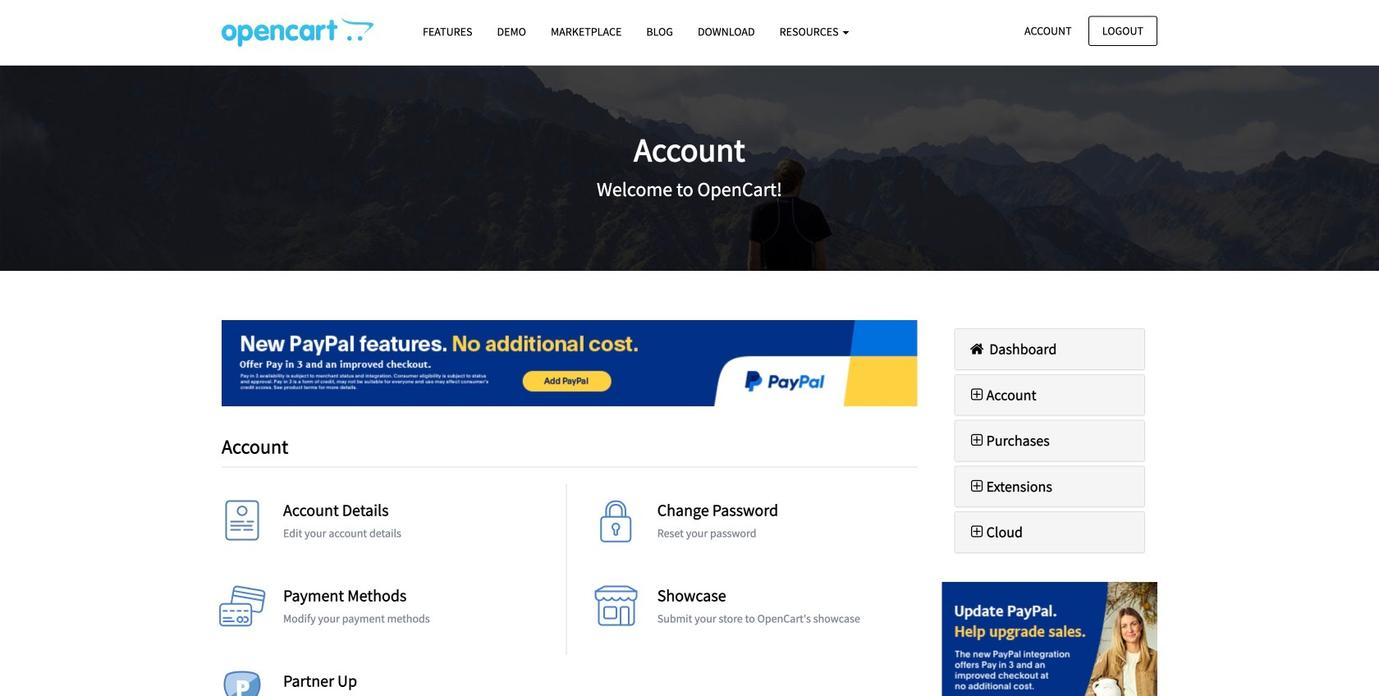 Task type: vqa. For each thing, say whether or not it's contained in the screenshot.
the top the 'to'
no



Task type: describe. For each thing, give the bounding box(es) containing it.
2 plus square o image from the top
[[968, 479, 987, 494]]

0 vertical spatial paypal image
[[222, 320, 917, 406]]

showcase image
[[592, 586, 641, 635]]

home image
[[968, 342, 987, 356]]

opencart - your account image
[[222, 17, 374, 47]]

change password image
[[592, 501, 641, 550]]



Task type: locate. For each thing, give the bounding box(es) containing it.
plus square o image
[[968, 387, 987, 402], [968, 479, 987, 494], [968, 525, 987, 540]]

account image
[[218, 501, 267, 550]]

1 vertical spatial plus square o image
[[968, 479, 987, 494]]

2 vertical spatial plus square o image
[[968, 525, 987, 540]]

apply to become a partner image
[[218, 671, 267, 696]]

1 horizontal spatial paypal image
[[942, 582, 1158, 696]]

payment methods image
[[218, 586, 267, 635]]

0 vertical spatial plus square o image
[[968, 387, 987, 402]]

paypal image
[[222, 320, 917, 406], [942, 582, 1158, 696]]

0 horizontal spatial paypal image
[[222, 320, 917, 406]]

3 plus square o image from the top
[[968, 525, 987, 540]]

1 plus square o image from the top
[[968, 387, 987, 402]]

plus square o image
[[968, 433, 987, 448]]

1 vertical spatial paypal image
[[942, 582, 1158, 696]]



